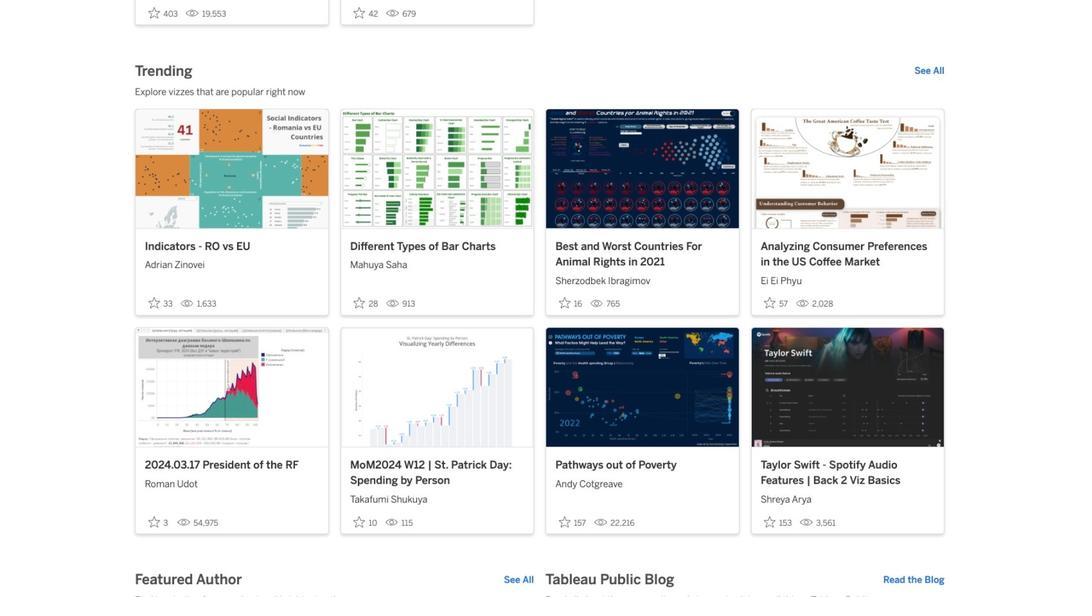 Task type: locate. For each thing, give the bounding box(es) containing it.
workbook thumbnail image
[[136, 109, 328, 228], [341, 109, 534, 228], [546, 109, 739, 228], [752, 109, 944, 228], [136, 328, 328, 447], [341, 328, 534, 447], [546, 328, 739, 447], [752, 328, 944, 447]]

trending heading
[[135, 62, 192, 81]]

read all about the community and stay up-to-date on all things tableau public element
[[546, 594, 945, 597]]

Add Favorite button
[[145, 3, 181, 22], [350, 3, 382, 22], [145, 294, 176, 312], [350, 294, 382, 312], [556, 294, 586, 312], [761, 294, 792, 312], [145, 512, 173, 531], [350, 512, 381, 531], [556, 512, 590, 531], [761, 512, 796, 531]]

tableau public blog heading
[[546, 571, 675, 590]]

see all trending element
[[915, 64, 945, 78]]

featured author heading
[[135, 571, 242, 590]]

add favorite image
[[148, 7, 160, 18], [559, 297, 571, 309], [764, 297, 776, 309], [559, 516, 571, 527]]

explore vizzes that are popular right now element
[[135, 85, 945, 99]]

add favorite image
[[354, 7, 365, 18], [148, 297, 160, 309], [354, 297, 365, 309], [148, 516, 160, 527], [354, 516, 365, 527], [764, 516, 776, 527]]



Task type: describe. For each thing, give the bounding box(es) containing it.
find inspiration from our best and brightest authors element
[[135, 594, 534, 597]]

see all featured authors element
[[504, 573, 534, 587]]



Task type: vqa. For each thing, say whether or not it's contained in the screenshot.
TRENDING heading
yes



